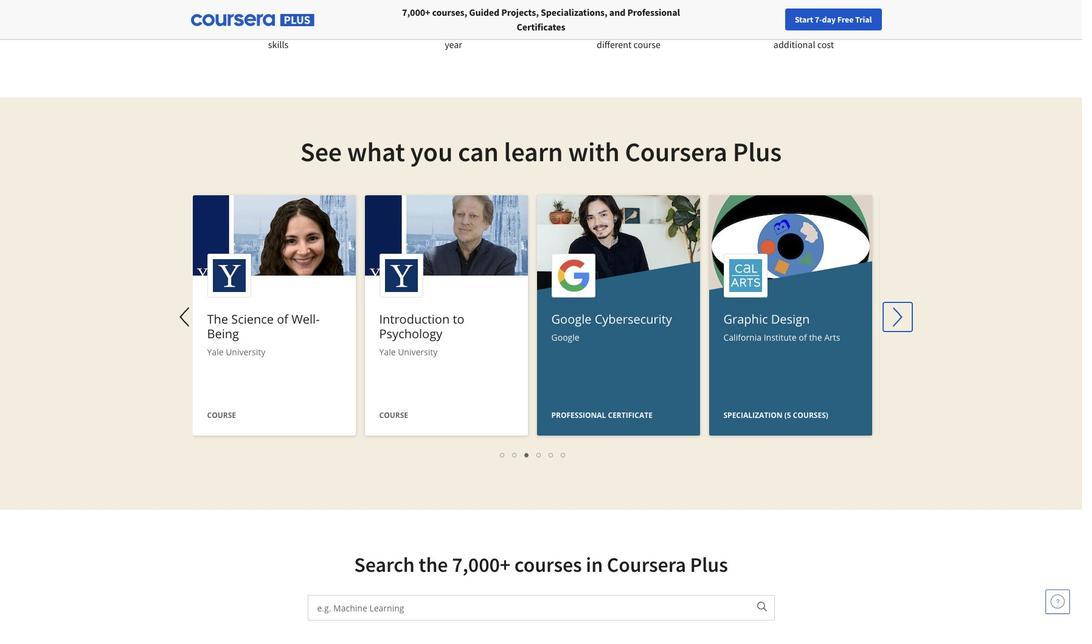 Task type: describe. For each thing, give the bounding box(es) containing it.
1 button
[[497, 448, 509, 462]]

start 7-day free trial button
[[785, 9, 882, 30]]

see
[[300, 135, 342, 169]]

the inside graphic design california institute of the arts
[[809, 332, 822, 343]]

a inside earn a certificate for every learning program that you complete at no additional cost
[[754, 9, 759, 21]]

5 button
[[546, 448, 558, 462]]

move
[[648, 9, 671, 21]]

2 google from the top
[[552, 332, 580, 343]]

to inside spend less money on your learning if you plan to take multiple courses this year
[[415, 24, 424, 36]]

additional
[[774, 38, 816, 51]]

science
[[231, 311, 274, 327]]

plan
[[395, 24, 413, 36]]

pace,
[[624, 9, 646, 21]]

any
[[235, 9, 249, 21]]

find
[[823, 14, 839, 25]]

yale inside introduction to psychology yale university
[[379, 346, 396, 358]]

every
[[817, 9, 839, 21]]

in
[[586, 552, 603, 577]]

2
[[513, 449, 518, 461]]

next slide image
[[883, 302, 912, 332]]

your inside explore any interest or trending topic, take prerequisites, and advance your skills
[[334, 24, 353, 36]]

5
[[549, 449, 554, 461]]

to inside the learn at your own pace, move between multiple courses, or switch to a different course
[[677, 24, 685, 36]]

6 button
[[558, 448, 570, 462]]

explore any interest or trending topic, take prerequisites, and advance your skills
[[202, 9, 355, 51]]

find your new career
[[823, 14, 899, 25]]

well-
[[292, 311, 320, 327]]

design
[[771, 311, 810, 327]]

you inside earn a certificate for every learning program that you complete at no additional cost
[[793, 24, 808, 36]]

psychology
[[379, 326, 443, 342]]

explore
[[202, 9, 233, 21]]

list containing 1
[[199, 448, 868, 462]]

courses, inside 7,000+ courses, guided projects, specializations, and professional certificates
[[432, 6, 467, 18]]

specializations,
[[541, 6, 608, 18]]

guided
[[469, 6, 500, 18]]

no
[[860, 24, 871, 36]]

7,000+ inside 7,000+ courses, guided projects, specializations, and professional certificates
[[402, 6, 430, 18]]

year
[[445, 38, 462, 51]]

1 horizontal spatial plus
[[733, 135, 782, 169]]

certificate
[[761, 9, 802, 21]]

earn
[[734, 9, 752, 21]]

advance
[[298, 24, 332, 36]]

learn at your own pace, move between multiple courses, or switch to a different course
[[550, 9, 708, 51]]

start
[[795, 14, 814, 25]]

or inside the learn at your own pace, move between multiple courses, or switch to a different course
[[638, 24, 646, 36]]

cost
[[818, 38, 834, 51]]

specialization (5 courses)
[[724, 410, 829, 420]]

your inside find your new career "link"
[[840, 14, 857, 25]]

at inside earn a certificate for every learning program that you complete at no additional cost
[[850, 24, 858, 36]]

money
[[425, 9, 453, 21]]

graphic
[[724, 311, 768, 327]]

3 button
[[521, 448, 533, 462]]

topic,
[[331, 9, 355, 21]]

california
[[724, 332, 762, 343]]

0 horizontal spatial professional
[[552, 410, 606, 420]]

the science of well- being yale university
[[207, 311, 320, 358]]

this
[[514, 24, 529, 36]]

1
[[500, 449, 505, 461]]

2 button
[[509, 448, 521, 462]]

3
[[525, 449, 530, 461]]

switch
[[648, 24, 675, 36]]

professional inside 7,000+ courses, guided projects, specializations, and professional certificates
[[628, 6, 680, 18]]

a inside the learn at your own pace, move between multiple courses, or switch to a different course
[[687, 24, 692, 36]]

search
[[354, 552, 415, 577]]

learn
[[550, 9, 573, 21]]

google cybersecurity google
[[552, 311, 672, 343]]

learn
[[504, 135, 563, 169]]

university inside 'the science of well- being yale university'
[[226, 346, 265, 358]]

interest
[[251, 9, 282, 21]]

help center image
[[1051, 594, 1065, 609]]

course for university
[[379, 410, 408, 420]]

1 google from the top
[[552, 311, 592, 327]]

less
[[407, 9, 423, 21]]

you inside spend less money on your learning if you plan to take multiple courses this year
[[378, 24, 393, 36]]

1 vertical spatial coursera
[[607, 552, 686, 577]]

trending
[[295, 9, 330, 21]]

courses)
[[793, 410, 829, 420]]

or inside explore any interest or trending topic, take prerequisites, and advance your skills
[[284, 9, 293, 21]]

of inside 'the science of well- being yale university'
[[277, 311, 288, 327]]

trial
[[856, 14, 872, 25]]

of inside graphic design california institute of the arts
[[799, 332, 807, 343]]

course for being
[[207, 410, 236, 420]]

spend less money on your learning if you plan to take multiple courses this year
[[378, 9, 529, 51]]

coursera plus image
[[191, 14, 314, 26]]

previous slide image
[[171, 302, 200, 332]]

your inside spend less money on your learning if you plan to take multiple courses this year
[[467, 9, 486, 21]]

6
[[561, 449, 566, 461]]

on
[[455, 9, 465, 21]]

new
[[858, 14, 874, 25]]

learning for every
[[841, 9, 875, 21]]



Task type: locate. For each thing, give the bounding box(es) containing it.
take
[[204, 24, 221, 36], [425, 24, 443, 36]]

university
[[226, 346, 265, 358], [398, 346, 438, 358]]

can
[[458, 135, 499, 169]]

courses,
[[432, 6, 467, 18], [602, 24, 636, 36]]

2 course from the left
[[379, 410, 408, 420]]

0 vertical spatial courses,
[[432, 6, 467, 18]]

0 horizontal spatial you
[[378, 24, 393, 36]]

take down explore
[[204, 24, 221, 36]]

career
[[876, 14, 899, 25]]

2 horizontal spatial to
[[677, 24, 685, 36]]

graphic design california institute of the arts
[[724, 311, 841, 343]]

1 horizontal spatial university
[[398, 346, 438, 358]]

institute
[[764, 332, 797, 343]]

introduction to psychology yale university
[[379, 311, 465, 358]]

to right introduction
[[453, 311, 465, 327]]

0 vertical spatial 7,000+
[[402, 6, 430, 18]]

take inside explore any interest or trending topic, take prerequisites, and advance your skills
[[204, 24, 221, 36]]

0 horizontal spatial university
[[226, 346, 265, 358]]

and inside explore any interest or trending topic, take prerequisites, and advance your skills
[[281, 24, 297, 36]]

arts
[[825, 332, 841, 343]]

0 horizontal spatial course
[[207, 410, 236, 420]]

yale down being
[[207, 346, 224, 358]]

2 university from the left
[[398, 346, 438, 358]]

1 multiple from the left
[[445, 24, 479, 36]]

1 vertical spatial of
[[799, 332, 807, 343]]

0 horizontal spatial the
[[419, 552, 448, 577]]

None search field
[[167, 8, 459, 32]]

0 vertical spatial or
[[284, 9, 293, 21]]

or
[[284, 9, 293, 21], [638, 24, 646, 36]]

search the 7,000+ courses in coursera plus
[[354, 552, 728, 577]]

1 vertical spatial courses,
[[602, 24, 636, 36]]

1 yale from the left
[[207, 346, 224, 358]]

1 horizontal spatial at
[[850, 24, 858, 36]]

of left well-
[[277, 311, 288, 327]]

courses
[[481, 24, 512, 36], [515, 552, 582, 577]]

to down between
[[677, 24, 685, 36]]

course
[[634, 38, 661, 51]]

prerequisites,
[[223, 24, 279, 36]]

of down design
[[799, 332, 807, 343]]

1 horizontal spatial yale
[[379, 346, 396, 358]]

0 horizontal spatial a
[[687, 24, 692, 36]]

1 horizontal spatial a
[[754, 9, 759, 21]]

4 button
[[533, 448, 546, 462]]

yale inside 'the science of well- being yale university'
[[207, 346, 224, 358]]

1 horizontal spatial you
[[410, 135, 453, 169]]

1 vertical spatial google
[[552, 332, 580, 343]]

yale down the psychology
[[379, 346, 396, 358]]

to right plan at left top
[[415, 24, 424, 36]]

certificates
[[517, 21, 566, 33]]

to inside introduction to psychology yale university
[[453, 311, 465, 327]]

1 horizontal spatial learning
[[841, 9, 875, 21]]

0 vertical spatial courses
[[481, 24, 512, 36]]

0 horizontal spatial of
[[277, 311, 288, 327]]

skills
[[268, 38, 289, 51]]

complete
[[810, 24, 848, 36]]

1 horizontal spatial professional
[[628, 6, 680, 18]]

find your new career link
[[817, 12, 905, 27]]

1 horizontal spatial 7,000+
[[452, 552, 511, 577]]

introduction
[[379, 311, 450, 327]]

specialization
[[724, 410, 783, 420]]

a down between
[[687, 24, 692, 36]]

0 horizontal spatial at
[[575, 9, 583, 21]]

courses inside spend less money on your learning if you plan to take multiple courses this year
[[481, 24, 512, 36]]

your inside the learn at your own pace, move between multiple courses, or switch to a different course
[[585, 9, 603, 21]]

courses left 'in'
[[515, 552, 582, 577]]

learning inside earn a certificate for every learning program that you complete at no additional cost
[[841, 9, 875, 21]]

take inside spend less money on your learning if you plan to take multiple courses this year
[[425, 24, 443, 36]]

course
[[207, 410, 236, 420], [379, 410, 408, 420]]

the science of well-being. yale university. course element
[[193, 195, 356, 439]]

a
[[754, 9, 759, 21], [687, 24, 692, 36]]

of
[[277, 311, 288, 327], [799, 332, 807, 343]]

2 learning from the left
[[841, 9, 875, 21]]

google
[[552, 311, 592, 327], [552, 332, 580, 343]]

0 vertical spatial google
[[552, 311, 592, 327]]

4
[[537, 449, 542, 461]]

at right learn
[[575, 9, 583, 21]]

1 horizontal spatial and
[[610, 6, 626, 18]]

0 horizontal spatial and
[[281, 24, 297, 36]]

you up additional
[[793, 24, 808, 36]]

at left no
[[850, 24, 858, 36]]

professional certificate
[[552, 410, 653, 420]]

list
[[199, 448, 868, 462]]

start 7-day free trial
[[795, 14, 872, 25]]

or up course
[[638, 24, 646, 36]]

0 horizontal spatial plus
[[690, 552, 728, 577]]

1 horizontal spatial to
[[453, 311, 465, 327]]

0 vertical spatial a
[[754, 9, 759, 21]]

1 vertical spatial plus
[[690, 552, 728, 577]]

your
[[467, 9, 486, 21], [585, 9, 603, 21], [840, 14, 857, 25], [334, 24, 353, 36]]

0 horizontal spatial yale
[[207, 346, 224, 358]]

1 horizontal spatial courses,
[[602, 24, 636, 36]]

you left can
[[410, 135, 453, 169]]

multiple inside the learn at your own pace, move between multiple courses, or switch to a different course
[[566, 24, 600, 36]]

graphic design. california institute of the arts. specialization (5 courses) element
[[709, 195, 872, 530]]

multiple down specializations,
[[566, 24, 600, 36]]

courses, up "year"
[[432, 6, 467, 18]]

own
[[605, 9, 623, 21]]

1 vertical spatial or
[[638, 24, 646, 36]]

program
[[737, 24, 772, 36]]

introduction to psychology . yale university. course element
[[365, 195, 528, 439]]

1 vertical spatial courses
[[515, 552, 582, 577]]

0 vertical spatial coursera
[[625, 135, 728, 169]]

1 university from the left
[[226, 346, 265, 358]]

0 horizontal spatial learning
[[488, 9, 521, 21]]

learning for your
[[488, 9, 521, 21]]

university inside introduction to psychology yale university
[[398, 346, 438, 358]]

0 vertical spatial at
[[575, 9, 583, 21]]

at inside the learn at your own pace, move between multiple courses, or switch to a different course
[[575, 9, 583, 21]]

learning
[[488, 9, 521, 21], [841, 9, 875, 21]]

0 vertical spatial and
[[610, 6, 626, 18]]

2 multiple from the left
[[566, 24, 600, 36]]

1 horizontal spatial of
[[799, 332, 807, 343]]

take down 'money'
[[425, 24, 443, 36]]

earn a certificate for every learning program that you complete at no additional cost
[[734, 9, 875, 51]]

courses, up different
[[602, 24, 636, 36]]

the
[[207, 311, 228, 327]]

multiple inside spend less money on your learning if you plan to take multiple courses this year
[[445, 24, 479, 36]]

being
[[207, 326, 239, 342]]

1 vertical spatial and
[[281, 24, 297, 36]]

2 take from the left
[[425, 24, 443, 36]]

you down spend
[[378, 24, 393, 36]]

1 horizontal spatial the
[[809, 332, 822, 343]]

the
[[809, 332, 822, 343], [419, 552, 448, 577]]

multiple down on at left top
[[445, 24, 479, 36]]

if
[[523, 9, 528, 21]]

with
[[568, 135, 620, 169]]

coursera
[[625, 135, 728, 169], [607, 552, 686, 577]]

and up different
[[610, 6, 626, 18]]

1 take from the left
[[204, 24, 221, 36]]

courses down guided
[[481, 24, 512, 36]]

Search the 7,000+ courses in Coursera Plus text field
[[308, 596, 749, 620]]

7-
[[815, 14, 822, 25]]

0 vertical spatial professional
[[628, 6, 680, 18]]

0 horizontal spatial 7,000+
[[402, 6, 430, 18]]

0 horizontal spatial multiple
[[445, 24, 479, 36]]

or right interest
[[284, 9, 293, 21]]

2 horizontal spatial you
[[793, 24, 808, 36]]

and up skills
[[281, 24, 297, 36]]

yale
[[207, 346, 224, 358], [379, 346, 396, 358]]

and inside 7,000+ courses, guided projects, specializations, and professional certificates
[[610, 6, 626, 18]]

university down being
[[226, 346, 265, 358]]

1 horizontal spatial or
[[638, 24, 646, 36]]

7,000+ courses, guided projects, specializations, and professional certificates
[[402, 6, 680, 33]]

certificate
[[608, 410, 653, 420]]

0 horizontal spatial take
[[204, 24, 221, 36]]

1 vertical spatial 7,000+
[[452, 552, 511, 577]]

courses, inside the learn at your own pace, move between multiple courses, or switch to a different course
[[602, 24, 636, 36]]

(5
[[785, 410, 791, 420]]

free
[[838, 14, 854, 25]]

you
[[378, 24, 393, 36], [793, 24, 808, 36], [410, 135, 453, 169]]

cybersecurity
[[595, 311, 672, 327]]

0 vertical spatial the
[[809, 332, 822, 343]]

the left arts
[[809, 332, 822, 343]]

day
[[822, 14, 836, 25]]

spend
[[379, 9, 405, 21]]

a right earn
[[754, 9, 759, 21]]

0 horizontal spatial courses
[[481, 24, 512, 36]]

1 vertical spatial the
[[419, 552, 448, 577]]

0 vertical spatial of
[[277, 311, 288, 327]]

that
[[774, 24, 791, 36]]

different
[[597, 38, 632, 51]]

google cybersecurity. google. professional certificate element
[[537, 195, 700, 530]]

0 horizontal spatial or
[[284, 9, 293, 21]]

see what you can learn with coursera plus
[[300, 135, 782, 169]]

the right search
[[419, 552, 448, 577]]

between
[[673, 9, 708, 21]]

1 vertical spatial a
[[687, 24, 692, 36]]

and
[[610, 6, 626, 18], [281, 24, 297, 36]]

projects,
[[502, 6, 539, 18]]

learning inside spend less money on your learning if you plan to take multiple courses this year
[[488, 9, 521, 21]]

to
[[415, 24, 424, 36], [677, 24, 685, 36], [453, 311, 465, 327]]

1 learning from the left
[[488, 9, 521, 21]]

2 yale from the left
[[379, 346, 396, 358]]

1 horizontal spatial take
[[425, 24, 443, 36]]

1 vertical spatial professional
[[552, 410, 606, 420]]

0 horizontal spatial to
[[415, 24, 424, 36]]

0 vertical spatial plus
[[733, 135, 782, 169]]

1 horizontal spatial course
[[379, 410, 408, 420]]

1 horizontal spatial courses
[[515, 552, 582, 577]]

1 course from the left
[[207, 410, 236, 420]]

what
[[347, 135, 405, 169]]

professional up switch
[[628, 6, 680, 18]]

for
[[804, 9, 815, 21]]

0 horizontal spatial courses,
[[432, 6, 467, 18]]

1 vertical spatial at
[[850, 24, 858, 36]]

plus
[[733, 135, 782, 169], [690, 552, 728, 577]]

at
[[575, 9, 583, 21], [850, 24, 858, 36]]

1 horizontal spatial multiple
[[566, 24, 600, 36]]

university down the psychology
[[398, 346, 438, 358]]

professional up 6
[[552, 410, 606, 420]]



Task type: vqa. For each thing, say whether or not it's contained in the screenshot.
the certificate
yes



